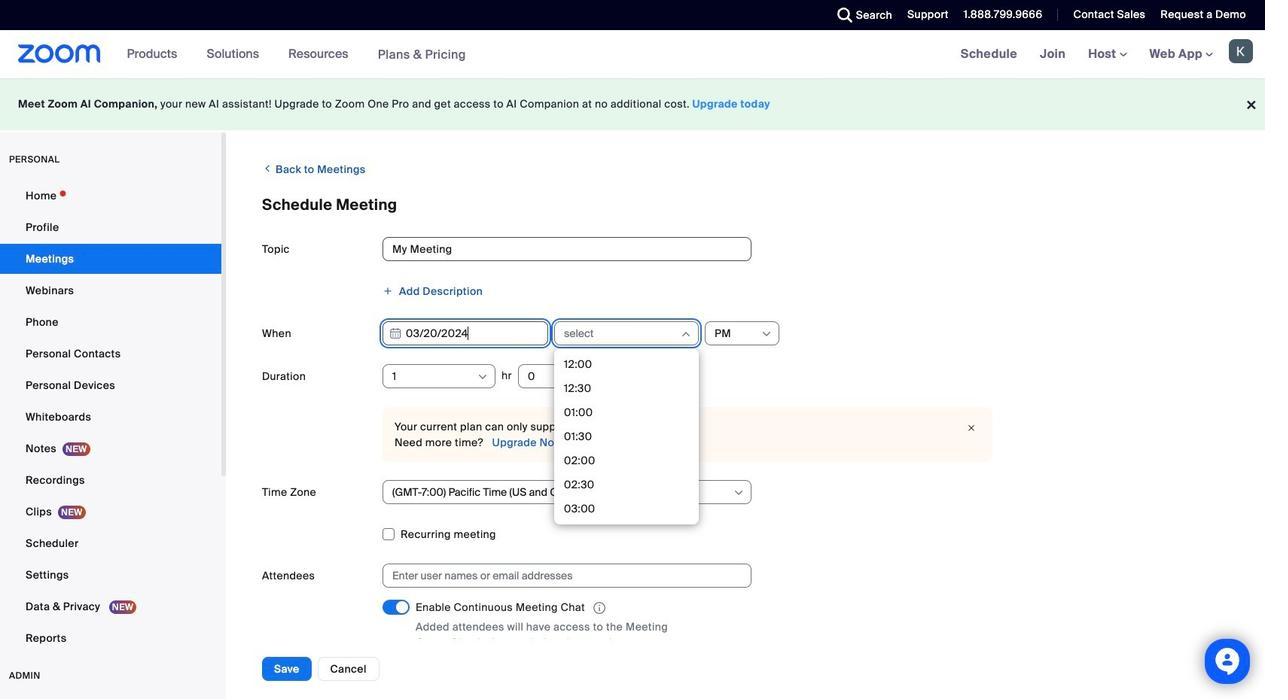 Task type: locate. For each thing, give the bounding box(es) containing it.
1 horizontal spatial show options image
[[761, 328, 773, 341]]

banner
[[0, 30, 1266, 79]]

list box
[[558, 353, 695, 700]]

hide options image
[[680, 328, 692, 341]]

1 vertical spatial show options image
[[477, 371, 489, 383]]

left image
[[262, 161, 273, 176]]

show options image
[[761, 328, 773, 341], [477, 371, 489, 383]]

footer
[[0, 78, 1266, 130]]

zoom logo image
[[18, 44, 101, 63]]

meetings navigation
[[950, 30, 1266, 79]]

product information navigation
[[116, 30, 478, 79]]

0 horizontal spatial show options image
[[477, 371, 489, 383]]

option group
[[383, 671, 1229, 695]]

close image
[[963, 421, 981, 436]]

application
[[416, 600, 702, 617]]

personal menu menu
[[0, 181, 221, 655]]

choose date text field
[[383, 322, 548, 346]]

add image
[[383, 286, 393, 297]]

0 vertical spatial show options image
[[761, 328, 773, 341]]



Task type: describe. For each thing, give the bounding box(es) containing it.
learn more about enable continuous meeting chat image
[[589, 602, 610, 616]]

Persistent Chat, enter email address,Enter user names or email addresses text field
[[392, 565, 728, 588]]

profile picture image
[[1229, 39, 1254, 63]]

select start time text field
[[564, 322, 679, 345]]

show options image
[[733, 487, 745, 499]]

My Meeting text field
[[383, 237, 752, 261]]



Task type: vqa. For each thing, say whether or not it's contained in the screenshot.
Profile Picture
yes



